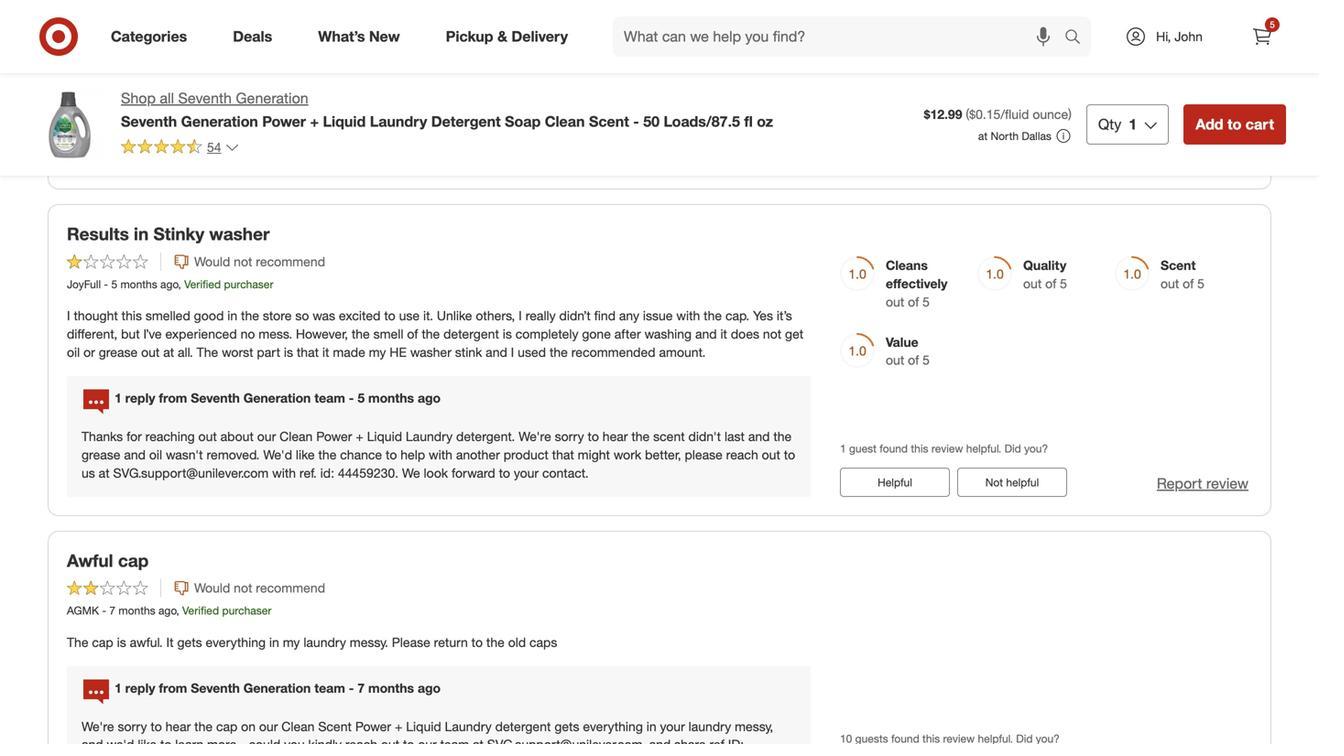 Task type: locate. For each thing, give the bounding box(es) containing it.
recommend for awful cap
[[256, 581, 325, 597]]

completely
[[516, 326, 579, 342]]

gets right it
[[177, 635, 202, 651]]

+ inside shop all seventh generation seventh generation power + liquid laundry detergent soap clean scent - 50 loads/87.5 fl oz
[[310, 113, 319, 130]]

last
[[725, 429, 745, 445]]

you? for 1 guest found this review helpful. did you?
[[1024, 442, 1048, 456]]

1 horizontal spatial that
[[552, 447, 574, 463]]

from
[[159, 390, 187, 406], [159, 681, 187, 697]]

scent inside scent out of 5
[[1161, 257, 1196, 273]]

0 vertical spatial team
[[314, 390, 345, 406]]

did up not helpful button
[[1005, 442, 1021, 456]]

after
[[67, 30, 94, 46]]

0 vertical spatial scent
[[589, 113, 629, 130]]

0 horizontal spatial it
[[322, 344, 329, 360]]

What can we help you find? suggestions appear below search field
[[613, 16, 1069, 57]]

0 horizontal spatial we're
[[82, 719, 114, 735]]

your inside we're sorry to hear the cap on our clean scent power + liquid laundry detergent gets everything in your laundry messy, and we'd like to learn more - could you kindly reach out to our team at svg.support@unilever.com, and share ref id
[[660, 719, 685, 735]]

1 vertical spatial that
[[552, 447, 574, 463]]

on
[[241, 719, 256, 735]]

oil inside i thought this smelled good in the store so was excited to use it. unlike others, i really didn't find any issue with the cap. yes it's different, but i've experienced no mess. however, the smell of the detergent is completely gone after washing and it does not get oil or grease out at all. the worst part is that it made my he washer stink and i used the recommended amount.
[[67, 344, 80, 360]]

1 horizontal spatial sorry
[[555, 429, 584, 445]]

0 vertical spatial cleans effectively out of 5
[[886, 38, 948, 91]]

laundry inside we're sorry to hear the cap on our clean scent power + liquid laundry detergent gets everything in your laundry messy, and we'd like to learn more - could you kindly reach out to our team at svg.support@unilever.com, and share ref id
[[445, 719, 492, 735]]

crunchy
[[67, 49, 113, 65]]

2 effectively from the top
[[886, 276, 948, 292]]

after
[[615, 326, 641, 342]]

2 cleans from the top
[[886, 257, 928, 273]]

0 vertical spatial with
[[676, 308, 700, 324]]

is right part
[[284, 344, 293, 360]]

stronger
[[426, 49, 474, 65]]

scent inside we're sorry to hear the cap on our clean scent power + liquid laundry detergent gets everything in your laundry messy, and we'd like to learn more - could you kindly reach out to our team at svg.support@unilever.com, and share ref id
[[318, 719, 352, 735]]

that inside i thought this smelled good in the store so was excited to use it. unlike others, i really didn't find any issue with the cap. yes it's different, but i've experienced no mess. however, the smell of the detergent is completely gone after washing and it does not get oil or grease out at all. the worst part is that it made my he washer stink and i used the recommended amount.
[[297, 344, 319, 360]]

oil
[[67, 344, 80, 360], [149, 447, 162, 463]]

sorry up might
[[555, 429, 584, 445]]

grease inside thanks for reaching out about our clean power + liquid laundry detergent. we're sorry to hear the scent didn't last and the grease and oil wasn't removed. we'd like the chance to help with another product that might work better, please reach out to us at svg.support@unilever.com with ref. id: 44459230. we look forward to your contact.
[[82, 447, 120, 463]]

1 vertical spatial purchaser
[[222, 604, 272, 618]]

recommend up store
[[256, 254, 325, 270]]

sorry up the "we'd"
[[118, 719, 147, 735]]

1 reply from seventh generation team - 7 months ago
[[115, 681, 441, 697]]

2 reply from the top
[[125, 681, 155, 697]]

from up reaching
[[159, 390, 187, 406]]

sorry inside we're sorry to hear the cap on our clean scent power + liquid laundry detergent gets everything in your laundry messy, and we'd like to learn more - could you kindly reach out to our team at svg.support@unilever.com, and share ref id
[[118, 719, 147, 735]]

2 horizontal spatial +
[[395, 719, 403, 735]]

caps
[[530, 635, 557, 651]]

seventh up 'more'
[[191, 681, 240, 697]]

this left "("
[[917, 115, 934, 129]]

1 horizontal spatial scent
[[589, 113, 629, 130]]

1 cleans effectively out of 5 from the top
[[886, 38, 948, 91]]

oil down reaching
[[149, 447, 162, 463]]

a down deals
[[243, 49, 250, 65]]

1 vertical spatial from
[[159, 681, 187, 697]]

like right the "we'd"
[[138, 737, 157, 745]]

1 vertical spatial laundry
[[689, 719, 731, 735]]

reply for cap
[[125, 681, 155, 697]]

did
[[1010, 115, 1027, 129], [1005, 442, 1021, 456]]

2
[[840, 115, 846, 129]]

, for in
[[178, 277, 181, 291]]

your inside thanks for reaching out about our clean power + liquid laundry detergent. we're sorry to hear the scent didn't last and the grease and oil wasn't removed. we'd like the chance to help with another product that might work better, please reach out to us at svg.support@unilever.com with ref. id: 44459230. we look forward to your contact.
[[514, 465, 539, 481]]

oz
[[757, 113, 773, 130]]

0 vertical spatial laundry
[[304, 635, 346, 651]]

is left awful.
[[117, 635, 126, 651]]

about inside after reading about how literally most detergents available now can be toxic and cancer causing (like what isn't?), i decided to go crunchy and try this out. does a great job cleaning but i prefer stronger smelling detergents so i may opt for a different scent next time.
[[145, 30, 178, 46]]

+ down please
[[395, 719, 403, 735]]

- inside we're sorry to hear the cap on our clean scent power + liquid laundry detergent gets everything in your laundry messy, and we'd like to learn more - could you kindly reach out to our team at svg.support@unilever.com, and share ref id
[[240, 737, 245, 745]]

0 vertical spatial verified
[[184, 277, 221, 291]]

0 vertical spatial that
[[297, 344, 319, 360]]

your up share
[[660, 719, 685, 735]]

you
[[284, 737, 305, 745]]

1 vertical spatial but
[[121, 326, 140, 342]]

reach inside thanks for reaching out about our clean power + liquid laundry detergent. we're sorry to hear the scent didn't last and the grease and oil wasn't removed. we'd like the chance to help with another product that might work better, please reach out to us at svg.support@unilever.com with ref. id: 44459230. we look forward to your contact.
[[726, 447, 758, 463]]

0 horizontal spatial liquid
[[323, 113, 366, 130]]

0 vertical spatial would
[[194, 254, 230, 270]]

laundry inside we're sorry to hear the cap on our clean scent power + liquid laundry detergent gets everything in your laundry messy, and we'd like to learn more - could you kindly reach out to our team at svg.support@unilever.com, and share ref id
[[689, 719, 731, 735]]

cap down agmk
[[92, 635, 113, 651]]

add
[[1196, 115, 1224, 133]]

about up removed.
[[220, 429, 254, 445]]

not helpful button
[[957, 468, 1067, 497]]

2 from from the top
[[159, 681, 187, 697]]

it left does
[[721, 326, 727, 342]]

pickup & delivery link
[[430, 16, 591, 57]]

at inside i thought this smelled good in the store so was excited to use it. unlike others, i really didn't find any issue with the cap. yes it's different, but i've experienced no mess. however, the smell of the detergent is completely gone after washing and it does not get oil or grease out at all. the worst part is that it made my he washer stink and i used the recommended amount.
[[163, 344, 174, 360]]

0 vertical spatial detergent
[[444, 326, 499, 342]]

scent inside shop all seventh generation seventh generation power + liquid laundry detergent soap clean scent - 50 loads/87.5 fl oz
[[589, 113, 629, 130]]

scent inside after reading about how literally most detergents available now can be toxic and cancer causing (like what isn't?), i decided to go crunchy and try this out. does a great job cleaning but i prefer stronger smelling detergents so i may opt for a different scent next time.
[[749, 49, 781, 65]]

2 recommend from the top
[[256, 581, 325, 597]]

sorry inside thanks for reaching out about our clean power + liquid laundry detergent. we're sorry to hear the scent didn't last and the grease and oil wasn't removed. we'd like the chance to help with another product that might work better, please reach out to us at svg.support@unilever.com with ref. id: 44459230. we look forward to your contact.
[[555, 429, 584, 445]]

at inside thanks for reaching out about our clean power + liquid laundry detergent. we're sorry to hear the scent didn't last and the grease and oil wasn't removed. we'd like the chance to help with another product that might work better, please reach out to us at svg.support@unilever.com with ref. id: 44459230. we look forward to your contact.
[[99, 465, 110, 481]]

search
[[1056, 29, 1100, 47]]

however,
[[296, 326, 348, 342]]

1 from from the top
[[159, 390, 187, 406]]

0 vertical spatial my
[[369, 344, 386, 360]]

1 would not recommend from the top
[[194, 254, 325, 270]]

2 horizontal spatial power
[[355, 719, 391, 735]]

not down yes
[[763, 326, 782, 342]]

would
[[194, 254, 230, 270], [194, 581, 230, 597]]

cleaning
[[308, 49, 356, 65]]

found right "guests"
[[885, 115, 913, 129]]

recommend for results in stinky washer
[[256, 254, 325, 270]]

ago up thanks for reaching out about our clean power + liquid laundry detergent. we're sorry to hear the scent didn't last and the grease and oil wasn't removed. we'd like the chance to help with another product that might work better, please reach out to us at svg.support@unilever.com with ref. id: 44459230. we look forward to your contact.
[[418, 390, 441, 406]]

grease right or
[[99, 344, 138, 360]]

power up chance
[[316, 429, 352, 445]]

loads/87.5
[[664, 113, 740, 130]]

cap for the
[[92, 635, 113, 651]]

the down the experienced
[[197, 344, 218, 360]]

0 horizontal spatial my
[[283, 635, 300, 651]]

but left i've
[[121, 326, 140, 342]]

1 a from the left
[[243, 49, 250, 65]]

we're inside we're sorry to hear the cap on our clean scent power + liquid laundry detergent gets everything in your laundry messy, and we'd like to learn more - could you kindly reach out to our team at svg.support@unilever.com, and share ref id
[[82, 719, 114, 735]]

1 horizontal spatial about
[[220, 429, 254, 445]]

out inside value out of 5
[[886, 352, 905, 369]]

1 vertical spatial would not recommend
[[194, 581, 325, 597]]

2 vertical spatial not
[[234, 581, 252, 597]]

0 vertical spatial found
[[885, 115, 913, 129]]

used
[[518, 344, 546, 360]]

for
[[669, 49, 684, 65], [126, 429, 142, 445]]

more
[[207, 737, 237, 745]]

reach
[[726, 447, 758, 463], [345, 737, 377, 745]]

not for results in stinky washer
[[234, 254, 252, 270]]

0 horizontal spatial but
[[121, 326, 140, 342]]

at down $0.15
[[978, 129, 988, 143]]

but
[[360, 49, 378, 65], [121, 326, 140, 342]]

results in stinky washer
[[67, 224, 270, 245]]

team for awful cap
[[314, 681, 345, 697]]

would not recommend up store
[[194, 254, 325, 270]]

0 vertical spatial ,
[[178, 277, 181, 291]]

1 vertical spatial scent
[[1161, 257, 1196, 273]]

grease down thanks
[[82, 447, 120, 463]]

- down on
[[240, 737, 245, 745]]

0 vertical spatial the
[[197, 344, 218, 360]]

out inside quality out of 5
[[1023, 276, 1042, 292]]

+ inside we're sorry to hear the cap on our clean scent power + liquid laundry detergent gets everything in your laundry messy, and we'd like to learn more - could you kindly reach out to our team at svg.support@unilever.com, and share ref id
[[395, 719, 403, 735]]

at
[[978, 129, 988, 143], [163, 344, 174, 360], [99, 465, 110, 481], [473, 737, 484, 745]]

0 vertical spatial liquid
[[323, 113, 366, 130]]

2 would from the top
[[194, 581, 230, 597]]

gets
[[177, 635, 202, 651], [555, 719, 579, 735]]

would not recommend
[[194, 254, 325, 270], [194, 581, 325, 597]]

1 vertical spatial about
[[220, 429, 254, 445]]

cleans up $12.99
[[886, 38, 928, 54]]

0 vertical spatial hear
[[603, 429, 628, 445]]

1 horizontal spatial oil
[[149, 447, 162, 463]]

1 vertical spatial for
[[126, 429, 142, 445]]

my
[[369, 344, 386, 360], [283, 635, 300, 651]]

this right try
[[160, 49, 181, 65]]

good
[[194, 308, 224, 324]]

1 vertical spatial found
[[880, 442, 908, 456]]

+
[[310, 113, 319, 130], [356, 429, 363, 445], [395, 719, 403, 735]]

0 horizontal spatial oil
[[67, 344, 80, 360]]

1 vertical spatial cap
[[92, 635, 113, 651]]

qty 1
[[1098, 115, 1137, 133]]

i thought this smelled good in the store so was excited to use it. unlike others, i really didn't find any issue with the cap. yes it's different, but i've experienced no mess. however, the smell of the detergent is completely gone after washing and it does not get oil or grease out at all. the worst part is that it made my he washer stink and i used the recommended amount.
[[67, 308, 804, 360]]

5 inside value out of 5
[[923, 352, 930, 369]]

detergents down cancer
[[529, 49, 591, 65]]

out inside scent out of 5
[[1161, 276, 1179, 292]]

we're up the "we'd"
[[82, 719, 114, 735]]

1 horizontal spatial liquid
[[367, 429, 402, 445]]

reply up reaching
[[125, 390, 155, 406]]

may
[[619, 49, 643, 65]]

2 would not recommend from the top
[[194, 581, 325, 597]]

0 horizontal spatial scent
[[318, 719, 352, 735]]

0 vertical spatial did
[[1010, 115, 1027, 129]]

1 horizontal spatial power
[[316, 429, 352, 445]]

recommend
[[256, 254, 325, 270], [256, 581, 325, 597]]

recommend up the cap is awful. it gets everything in my laundry messy. please return to the old caps
[[256, 581, 325, 597]]

months down please
[[368, 681, 414, 697]]

not
[[234, 254, 252, 270], [763, 326, 782, 342], [234, 581, 252, 597]]

from down it
[[159, 681, 187, 697]]

review up helpful button
[[932, 442, 963, 456]]

out
[[886, 75, 905, 91], [1023, 276, 1042, 292], [1161, 276, 1179, 292], [886, 294, 905, 310], [141, 344, 160, 360], [886, 352, 905, 369], [198, 429, 217, 445], [762, 447, 780, 463], [381, 737, 400, 745]]

reading
[[98, 30, 141, 46]]

or
[[83, 344, 95, 360]]

you? up helpful
[[1024, 442, 1048, 456]]

guest
[[849, 442, 877, 456]]

for inside after reading about how literally most detergents available now can be toxic and cancer causing (like what isn't?), i decided to go crunchy and try this out. does a great job cleaning but i prefer stronger smelling detergents so i may opt for a different scent next time.
[[669, 49, 684, 65]]

new
[[369, 28, 400, 45]]

1 vertical spatial not
[[763, 326, 782, 342]]

to inside i thought this smelled good in the store so was excited to use it. unlike others, i really didn't find any issue with the cap. yes it's different, but i've experienced no mess. however, the smell of the detergent is completely gone after washing and it does not get oil or grease out at all. the worst part is that it made my he washer stink and i used the recommended amount.
[[384, 308, 396, 324]]

2 vertical spatial clean
[[282, 719, 315, 735]]

prefer
[[389, 49, 423, 65]]

1 vertical spatial gets
[[555, 719, 579, 735]]

quality
[[1023, 257, 1067, 273]]

the up learn
[[194, 719, 213, 735]]

)
[[1068, 106, 1072, 122]]

1 left guest
[[840, 442, 846, 456]]

from for in
[[159, 390, 187, 406]]

wasn't
[[166, 447, 203, 463]]

out inside i thought this smelled good in the store so was excited to use it. unlike others, i really didn't find any issue with the cap. yes it's different, but i've experienced no mess. however, the smell of the detergent is completely gone after washing and it does not get oil or grease out at all. the worst part is that it made my he washer stink and i used the recommended amount.
[[141, 344, 160, 360]]

0 vertical spatial gets
[[177, 635, 202, 651]]

this inside after reading about how literally most detergents available now can be toxic and cancer causing (like what isn't?), i decided to go crunchy and try this out. does a great job cleaning but i prefer stronger smelling detergents so i may opt for a different scent next time.
[[160, 49, 181, 65]]

reply down awful.
[[125, 681, 155, 697]]

0 vertical spatial your
[[514, 465, 539, 481]]

0 horizontal spatial detergents
[[285, 30, 347, 46]]

0 vertical spatial power
[[262, 113, 306, 130]]

1 vertical spatial helpful.
[[966, 442, 1002, 456]]

1 vertical spatial our
[[259, 719, 278, 735]]

but down available
[[360, 49, 378, 65]]

i left really
[[519, 308, 522, 324]]

1 reply from the top
[[125, 390, 155, 406]]

everything up svg.support@unilever.com,
[[583, 719, 643, 735]]

0 vertical spatial clean
[[545, 113, 585, 130]]

1 vertical spatial team
[[314, 681, 345, 697]]

0 horizontal spatial cap
[[92, 635, 113, 651]]

0 vertical spatial scent
[[749, 49, 781, 65]]

i
[[719, 30, 722, 46], [382, 49, 385, 65], [612, 49, 615, 65], [67, 308, 70, 324], [519, 308, 522, 324], [511, 344, 514, 360]]

for right opt
[[669, 49, 684, 65]]

would not recommend up the cap is awful. it gets everything in my laundry messy. please return to the old caps
[[194, 581, 325, 597]]

0 vertical spatial reply
[[125, 390, 155, 406]]

please
[[685, 447, 723, 463]]

0 horizontal spatial so
[[295, 308, 309, 324]]

removed.
[[207, 447, 260, 463]]

product
[[504, 447, 549, 463]]

1 horizontal spatial scent
[[749, 49, 781, 65]]

1 vertical spatial the
[[67, 635, 88, 651]]

at left the all.
[[163, 344, 174, 360]]

review inside "button"
[[1207, 475, 1249, 493]]

so left was
[[295, 308, 309, 324]]

we
[[402, 465, 420, 481]]

power inside shop all seventh generation seventh generation power + liquid laundry detergent soap clean scent - 50 loads/87.5 fl oz
[[262, 113, 306, 130]]

team for results in stinky washer
[[314, 390, 345, 406]]

and right last at the bottom right of page
[[748, 429, 770, 445]]

id:
[[320, 465, 334, 481]]

detergent up svg.support@unilever.com,
[[495, 719, 551, 735]]

to right add
[[1228, 115, 1242, 133]]

sorry
[[555, 429, 584, 445], [118, 719, 147, 735]]

that inside thanks for reaching out about our clean power + liquid laundry detergent. we're sorry to hear the scent didn't last and the grease and oil wasn't removed. we'd like the chance to help with another product that might work better, please reach out to us at svg.support@unilever.com with ref. id: 44459230. we look forward to your contact.
[[552, 447, 574, 463]]

0 vertical spatial sorry
[[555, 429, 584, 445]]

reach down last at the bottom right of page
[[726, 447, 758, 463]]

2 a from the left
[[688, 49, 695, 65]]

1 vertical spatial recommend
[[256, 581, 325, 597]]

detergent inside we're sorry to hear the cap on our clean scent power + liquid laundry detergent gets everything in your laundry messy, and we'd like to learn more - could you kindly reach out to our team at svg.support@unilever.com, and share ref id
[[495, 719, 551, 735]]

power inside thanks for reaching out about our clean power + liquid laundry detergent. we're sorry to hear the scent didn't last and the grease and oil wasn't removed. we'd like the chance to help with another product that might work better, please reach out to us at svg.support@unilever.com with ref. id: 44459230. we look forward to your contact.
[[316, 429, 352, 445]]

1 vertical spatial 7
[[358, 681, 365, 697]]

helpful. up not
[[966, 442, 1002, 456]]

reaching
[[145, 429, 195, 445]]

1 vertical spatial detergents
[[529, 49, 591, 65]]

with
[[676, 308, 700, 324], [429, 447, 453, 463], [272, 465, 296, 481]]

2 horizontal spatial cap
[[216, 719, 238, 735]]

out.
[[184, 49, 206, 65]]

liquid inside we're sorry to hear the cap on our clean scent power + liquid laundry detergent gets everything in your laundry messy, and we'd like to learn more - could you kindly reach out to our team at svg.support@unilever.com, and share ref id
[[406, 719, 441, 735]]

power
[[262, 113, 306, 130], [316, 429, 352, 445], [355, 719, 391, 735]]

would down stinky
[[194, 254, 230, 270]]

what's new link
[[303, 16, 423, 57]]

clean up we'd
[[280, 429, 313, 445]]

everything inside we're sorry to hear the cap on our clean scent power + liquid laundry detergent gets everything in your laundry messy, and we'd like to learn more - could you kindly reach out to our team at svg.support@unilever.com, and share ref id
[[583, 719, 643, 735]]

1 cleans from the top
[[886, 38, 928, 54]]

- left 50
[[633, 113, 639, 130]]

with up look
[[429, 447, 453, 463]]

1 horizontal spatial +
[[356, 429, 363, 445]]

0 horizontal spatial for
[[126, 429, 142, 445]]

purchaser for awful cap
[[222, 604, 272, 618]]

helpful
[[1006, 476, 1039, 490]]

power down messy.
[[355, 719, 391, 735]]

would not recommend for results in stinky washer
[[194, 254, 325, 270]]

0 horizontal spatial like
[[138, 737, 157, 745]]

1 vertical spatial like
[[138, 737, 157, 745]]

that down however,
[[297, 344, 319, 360]]

0 horizontal spatial +
[[310, 113, 319, 130]]

0 horizontal spatial hear
[[165, 719, 191, 735]]

0 vertical spatial reach
[[726, 447, 758, 463]]

did for 1 guest found this review helpful. did you?
[[1005, 442, 1021, 456]]

about up try
[[145, 30, 178, 46]]

1 horizontal spatial gets
[[555, 719, 579, 735]]

it down however,
[[322, 344, 329, 360]]

$12.99 ( $0.15 /fluid ounce )
[[924, 106, 1072, 122]]

of inside i thought this smelled good in the store so was excited to use it. unlike others, i really didn't find any issue with the cap. yes it's different, but i've experienced no mess. however, the smell of the detergent is completely gone after washing and it does not get oil or grease out at all. the worst part is that it made my he washer stink and i used the recommended amount.
[[407, 326, 418, 342]]

not up no
[[234, 254, 252, 270]]

1 would from the top
[[194, 254, 230, 270]]

0 horizontal spatial scent
[[653, 429, 685, 445]]

like inside thanks for reaching out about our clean power + liquid laundry detergent. we're sorry to hear the scent didn't last and the grease and oil wasn't removed. we'd like the chance to help with another product that might work better, please reach out to us at svg.support@unilever.com with ref. id: 44459230. we look forward to your contact.
[[296, 447, 315, 463]]

1
[[1129, 115, 1137, 133], [115, 390, 122, 406], [840, 442, 846, 456], [115, 681, 122, 697]]

ago up smelled
[[160, 277, 178, 291]]

cap.
[[726, 308, 750, 324]]

1 vertical spatial washer
[[410, 344, 452, 360]]

detergents up cleaning
[[285, 30, 347, 46]]

effectively up $12.99
[[886, 57, 948, 73]]

with down we'd
[[272, 465, 296, 481]]

everything
[[206, 635, 266, 651], [583, 719, 643, 735]]

1 horizontal spatial a
[[688, 49, 695, 65]]

1 horizontal spatial is
[[284, 344, 293, 360]]

cart
[[1246, 115, 1274, 133]]

my inside i thought this smelled good in the store so was excited to use it. unlike others, i really didn't find any issue with the cap. yes it's different, but i've experienced no mess. however, the smell of the detergent is completely gone after washing and it does not get oil or grease out at all. the worst part is that it made my he washer stink and i used the recommended amount.
[[369, 344, 386, 360]]

0 vertical spatial from
[[159, 390, 187, 406]]

quality out of 5
[[1023, 257, 1067, 292]]

results
[[67, 224, 129, 245]]

5 inside quality out of 5
[[1060, 276, 1067, 292]]

does
[[731, 326, 760, 342]]

better,
[[645, 447, 681, 463]]

7 right agmk
[[109, 604, 116, 618]]

generation up 54
[[181, 113, 258, 130]]

old
[[508, 635, 526, 651]]

amount.
[[659, 344, 706, 360]]

hear up learn
[[165, 719, 191, 735]]

grease inside i thought this smelled good in the store so was excited to use it. unlike others, i really didn't find any issue with the cap. yes it's different, but i've experienced no mess. however, the smell of the detergent is completely gone after washing and it does not get oil or grease out at all. the worst part is that it made my he washer stink and i used the recommended amount.
[[99, 344, 138, 360]]

1 guest found this review helpful. did you?
[[840, 442, 1048, 456]]

1 horizontal spatial detergents
[[529, 49, 591, 65]]

detergent
[[431, 113, 501, 130]]

liquid down cleaning
[[323, 113, 366, 130]]

found for guest
[[880, 442, 908, 456]]

and up amount.
[[695, 326, 717, 342]]

1 vertical spatial laundry
[[406, 429, 453, 445]]

ounce
[[1033, 106, 1068, 122]]

0 vertical spatial helpful.
[[972, 115, 1007, 129]]

and
[[505, 30, 527, 46], [116, 49, 138, 65], [695, 326, 717, 342], [486, 344, 507, 360], [748, 429, 770, 445], [124, 447, 146, 463], [82, 737, 103, 745], [649, 737, 671, 745]]

1 vertical spatial power
[[316, 429, 352, 445]]

review right report
[[1207, 475, 1249, 493]]

0 horizontal spatial washer
[[209, 224, 270, 245]]

1 recommend from the top
[[256, 254, 325, 270]]

isn't?),
[[679, 30, 715, 46]]

1 for 1 guest found this review helpful. did you?
[[840, 442, 846, 456]]

cleans effectively out of 5 up $12.99
[[886, 38, 948, 91]]

2 vertical spatial liquid
[[406, 719, 441, 735]]

2 vertical spatial scent
[[653, 429, 685, 445]]

laundry
[[304, 635, 346, 651], [689, 719, 731, 735]]

oil inside thanks for reaching out about our clean power + liquid laundry detergent. we're sorry to hear the scent didn't last and the grease and oil wasn't removed. we'd like the chance to help with another product that might work better, please reach out to us at svg.support@unilever.com with ref. id: 44459230. we look forward to your contact.
[[149, 447, 162, 463]]

work
[[614, 447, 642, 463]]

hi, john
[[1156, 28, 1203, 44]]

not up agmk - 7 months ago , verified purchaser
[[234, 581, 252, 597]]

hear
[[603, 429, 628, 445], [165, 719, 191, 735]]

deals link
[[217, 16, 295, 57]]

so inside after reading about how literally most detergents available now can be toxic and cancer causing (like what isn't?), i decided to go crunchy and try this out. does a great job cleaning but i prefer stronger smelling detergents so i may opt for a different scent next time.
[[594, 49, 608, 65]]

1 horizontal spatial washer
[[410, 344, 452, 360]]

that up contact.
[[552, 447, 574, 463]]

0 vertical spatial cleans
[[886, 38, 928, 54]]

my left he
[[369, 344, 386, 360]]

1 vertical spatial hear
[[165, 719, 191, 735]]

everything up 1 reply from seventh generation team - 7 months ago
[[206, 635, 266, 651]]

clean right soap
[[545, 113, 585, 130]]

forward
[[452, 465, 495, 481]]

0 vertical spatial 7
[[109, 604, 116, 618]]

0 vertical spatial we're
[[519, 429, 551, 445]]

1 vertical spatial with
[[429, 447, 453, 463]]

scent inside thanks for reaching out about our clean power + liquid laundry detergent. we're sorry to hear the scent didn't last and the grease and oil wasn't removed. we'd like the chance to help with another product that might work better, please reach out to us at svg.support@unilever.com with ref. id: 44459230. we look forward to your contact.
[[653, 429, 685, 445]]

0 vertical spatial but
[[360, 49, 378, 65]]

1 horizontal spatial reach
[[726, 447, 758, 463]]



Task type: vqa. For each thing, say whether or not it's contained in the screenshot.
Store
yes



Task type: describe. For each thing, give the bounding box(es) containing it.
1 right qty
[[1129, 115, 1137, 133]]

50
[[643, 113, 660, 130]]

didn't
[[689, 429, 721, 445]]

- inside shop all seventh generation seventh generation power + liquid laundry detergent soap clean scent - 50 loads/87.5 fl oz
[[633, 113, 639, 130]]

return
[[434, 635, 468, 651]]

scent out of 5
[[1161, 257, 1205, 292]]

0 horizontal spatial gets
[[177, 635, 202, 651]]

- down "made"
[[349, 390, 354, 406]]

this up helpful
[[911, 442, 929, 456]]

delivery
[[512, 28, 568, 45]]

our inside thanks for reaching out about our clean power + liquid laundry detergent. we're sorry to hear the scent didn't last and the grease and oil wasn't removed. we'd like the chance to help with another product that might work better, please reach out to us at svg.support@unilever.com with ref. id: 44459230. we look forward to your contact.
[[257, 429, 276, 445]]

of inside scent out of 5
[[1183, 276, 1194, 292]]

clean inside we're sorry to hear the cap on our clean scent power + liquid laundry detergent gets everything in your laundry messy, and we'd like to learn more - could you kindly reach out to our team at svg.support@unilever.com, and share ref id
[[282, 719, 315, 735]]

the up work
[[632, 429, 650, 445]]

- right agmk
[[102, 604, 106, 618]]

part
[[257, 344, 280, 360]]

it
[[166, 635, 174, 651]]

all
[[160, 89, 174, 107]]

to right return
[[472, 635, 483, 651]]

from for cap
[[159, 681, 187, 697]]

in inside i thought this smelled good in the store so was excited to use it. unlike others, i really didn't find any issue with the cap. yes it's different, but i've experienced no mess. however, the smell of the detergent is completely gone after washing and it does not get oil or grease out at all. the worst part is that it made my he washer stink and i used the recommended amount.
[[227, 308, 237, 324]]

reach inside we're sorry to hear the cap on our clean scent power + liquid laundry detergent gets everything in your laundry messy, and we'd like to learn more - could you kindly reach out to our team at svg.support@unilever.com, and share ref id
[[345, 737, 377, 745]]

2 horizontal spatial is
[[503, 326, 512, 342]]

after reading about how literally most detergents available now can be toxic and cancer causing (like what isn't?), i decided to go crunchy and try this out. does a great job cleaning but i prefer stronger smelling detergents so i may opt for a different scent next time.
[[67, 30, 809, 83]]

to left learn
[[160, 737, 172, 745]]

shop
[[121, 89, 156, 107]]

different,
[[67, 326, 117, 342]]

great
[[253, 49, 283, 65]]

now
[[404, 30, 428, 46]]

and down reaching
[[124, 447, 146, 463]]

clean inside shop all seventh generation seventh generation power + liquid laundry detergent soap clean scent - 50 loads/87.5 fl oz
[[545, 113, 585, 130]]

we're inside thanks for reaching out about our clean power + liquid laundry detergent. we're sorry to hear the scent didn't last and the grease and oil wasn't removed. we'd like the chance to help with another product that might work better, please reach out to us at svg.support@unilever.com with ref. id: 44459230. we look forward to your contact.
[[519, 429, 551, 445]]

report
[[1157, 475, 1202, 493]]

the up no
[[241, 308, 259, 324]]

learn
[[175, 737, 204, 745]]

and down reading
[[116, 49, 138, 65]]

months up smelled
[[120, 277, 157, 291]]

north
[[991, 129, 1019, 143]]

washing
[[645, 326, 692, 342]]

this inside i thought this smelled good in the store so was excited to use it. unlike others, i really didn't find any issue with the cap. yes it's different, but i've experienced no mess. however, the smell of the detergent is completely gone after washing and it does not get oil or grease out at all. the worst part is that it made my he washer stink and i used the recommended amount.
[[122, 308, 142, 324]]

the inside i thought this smelled good in the store so was excited to use it. unlike others, i really didn't find any issue with the cap. yes it's different, but i've experienced no mess. however, the smell of the detergent is completely gone after washing and it does not get oil or grease out at all. the worst part is that it made my he washer stink and i used the recommended amount.
[[197, 344, 218, 360]]

i left used
[[511, 344, 514, 360]]

to right kindly
[[403, 737, 414, 745]]

the down the excited
[[352, 326, 370, 342]]

experienced
[[165, 326, 237, 342]]

gets inside we're sorry to hear the cap on our clean scent power + liquid laundry detergent gets everything in your laundry messy, and we'd like to learn more - could you kindly reach out to our team at svg.support@unilever.com, and share ref id
[[555, 719, 579, 735]]

unlike
[[437, 308, 472, 324]]

deals
[[233, 28, 272, 45]]

pickup & delivery
[[446, 28, 568, 45]]

add to cart button
[[1184, 104, 1286, 145]]

5 inside scent out of 5
[[1198, 276, 1205, 292]]

most
[[252, 30, 281, 46]]

hear inside we're sorry to hear the cap on our clean scent power + liquid laundry detergent gets everything in your laundry messy, and we'd like to learn more - could you kindly reach out to our team at svg.support@unilever.com, and share ref id
[[165, 719, 191, 735]]

different
[[698, 49, 746, 65]]

what's new
[[318, 28, 400, 45]]

months down he
[[368, 390, 414, 406]]

0 horizontal spatial is
[[117, 635, 126, 651]]

messy.
[[350, 635, 388, 651]]

report review
[[1157, 475, 1249, 493]]

generation up on
[[243, 681, 311, 697]]

of inside quality out of 5
[[1045, 276, 1057, 292]]

to inside 'add to cart' button
[[1228, 115, 1242, 133]]

you? for 2 guests found this review helpful. did you?
[[1030, 115, 1054, 129]]

, for cap
[[176, 604, 179, 618]]

2 vertical spatial with
[[272, 465, 296, 481]]

worst
[[222, 344, 253, 360]]

stinky
[[153, 224, 204, 245]]

opt
[[646, 49, 665, 65]]

found for guests
[[885, 115, 913, 129]]

1 for 1 reply from seventh generation team - 7 months ago
[[115, 681, 122, 697]]

awful.
[[130, 635, 163, 651]]

(
[[966, 106, 970, 122]]

generation down part
[[243, 390, 311, 406]]

seventh right all
[[178, 89, 232, 107]]

review for guests
[[937, 115, 969, 129]]

for inside thanks for reaching out about our clean power + liquid laundry detergent. we're sorry to hear the scent didn't last and the grease and oil wasn't removed. we'd like the chance to help with another product that might work better, please reach out to us at svg.support@unilever.com with ref. id: 44459230. we look forward to your contact.
[[126, 429, 142, 445]]

not for awful cap
[[234, 581, 252, 597]]

others,
[[476, 308, 515, 324]]

to inside after reading about how literally most detergents available now can be toxic and cancer causing (like what isn't?), i decided to go crunchy and try this out. does a great job cleaning but i prefer stronger smelling detergents so i may opt for a different scent next time.
[[776, 30, 788, 46]]

1 vertical spatial it
[[322, 344, 329, 360]]

liquid inside shop all seventh generation seventh generation power + liquid laundry detergent soap clean scent - 50 loads/87.5 fl oz
[[323, 113, 366, 130]]

the down completely on the top left
[[550, 344, 568, 360]]

and up smelling
[[505, 30, 527, 46]]

mess.
[[259, 326, 292, 342]]

all.
[[178, 344, 193, 360]]

54 link
[[121, 138, 240, 159]]

- down messy.
[[349, 681, 354, 697]]

cancer
[[530, 30, 569, 46]]

0 vertical spatial washer
[[209, 224, 270, 245]]

thought
[[74, 308, 118, 324]]

can
[[431, 30, 452, 46]]

2 guests found this review helpful. did you?
[[840, 115, 1054, 129]]

fl
[[744, 113, 753, 130]]

value out of 5
[[886, 334, 930, 369]]

causing
[[573, 30, 618, 46]]

to up might
[[588, 429, 599, 445]]

add to cart
[[1196, 115, 1274, 133]]

the left old
[[486, 635, 505, 651]]

the down it.
[[422, 326, 440, 342]]

dallas
[[1022, 129, 1052, 143]]

power inside we're sorry to hear the cap on our clean scent power + liquid laundry detergent gets everything in your laundry messy, and we'd like to learn more - could you kindly reach out to our team at svg.support@unilever.com, and share ref id
[[355, 719, 391, 735]]

- right joyfull
[[104, 277, 108, 291]]

i up different
[[719, 30, 722, 46]]

the up "id:"
[[318, 447, 337, 463]]

please
[[392, 635, 430, 651]]

laundry inside shop all seventh generation seventh generation power + liquid laundry detergent soap clean scent - 50 loads/87.5 fl oz
[[370, 113, 427, 130]]

cap inside we're sorry to hear the cap on our clean scent power + liquid laundry detergent gets everything in your laundry messy, and we'd like to learn more - could you kindly reach out to our team at svg.support@unilever.com, and share ref id
[[216, 719, 238, 735]]

image of seventh generation power + liquid laundry detergent soap clean scent - 50 loads/87.5 fl oz image
[[33, 88, 106, 161]]

2 cleans effectively out of 5 from the top
[[886, 257, 948, 310]]

helpful. for 1 guest found this review helpful. did you?
[[966, 442, 1002, 456]]

and right stink
[[486, 344, 507, 360]]

made
[[333, 344, 365, 360]]

shop all seventh generation seventh generation power + liquid laundry detergent soap clean scent - 50 loads/87.5 fl oz
[[121, 89, 773, 130]]

the left the cap.
[[704, 308, 722, 324]]

messy,
[[735, 719, 773, 735]]

+ inside thanks for reaching out about our clean power + liquid laundry detergent. we're sorry to hear the scent didn't last and the grease and oil wasn't removed. we'd like the chance to help with another product that might work better, please reach out to us at svg.support@unilever.com with ref. id: 44459230. we look forward to your contact.
[[356, 429, 363, 445]]

hear inside thanks for reaching out about our clean power + liquid laundry detergent. we're sorry to hear the scent didn't last and the grease and oil wasn't removed. we'd like the chance to help with another product that might work better, please reach out to us at svg.support@unilever.com with ref. id: 44459230. we look forward to your contact.
[[603, 429, 628, 445]]

report review button
[[1157, 474, 1249, 494]]

we'd
[[107, 737, 134, 745]]

detergent inside i thought this smelled good in the store so was excited to use it. unlike others, i really didn't find any issue with the cap. yes it's different, but i've experienced no mess. however, the smell of the detergent is completely gone after washing and it does not get oil or grease out at all. the worst part is that it made my he washer stink and i used the recommended amount.
[[444, 326, 499, 342]]

0 vertical spatial everything
[[206, 635, 266, 651]]

svg.support@unilever.com
[[113, 465, 269, 481]]

ago up we're sorry to hear the cap on our clean scent power + liquid laundry detergent gets everything in your laundry messy, and we'd like to learn more - could you kindly reach out to our team at svg.support@unilever.com, and share ref id
[[418, 681, 441, 697]]

he
[[390, 344, 407, 360]]

generation down great
[[236, 89, 308, 107]]

chance
[[340, 447, 382, 463]]

clean inside thanks for reaching out about our clean power + liquid laundry detergent. we're sorry to hear the scent didn't last and the grease and oil wasn't removed. we'd like the chance to help with another product that might work better, please reach out to us at svg.support@unilever.com with ref. id: 44459230. we look forward to your contact.
[[280, 429, 313, 445]]

hi,
[[1156, 28, 1171, 44]]

excited
[[339, 308, 381, 324]]

be
[[456, 30, 470, 46]]

verified for in
[[184, 277, 221, 291]]

and left share
[[649, 737, 671, 745]]

does
[[209, 49, 239, 65]]

of inside value out of 5
[[908, 352, 919, 369]]

pickup
[[446, 28, 493, 45]]

next
[[784, 49, 809, 65]]

&
[[497, 28, 508, 45]]

the right last at the bottom right of page
[[774, 429, 792, 445]]

would not recommend for awful cap
[[194, 581, 325, 597]]

how
[[181, 30, 205, 46]]

at inside we're sorry to hear the cap on our clean scent power + liquid laundry detergent gets everything in your laundry messy, and we'd like to learn more - could you kindly reach out to our team at svg.support@unilever.com, and share ref id
[[473, 737, 484, 745]]

would for awful cap
[[194, 581, 230, 597]]

in inside we're sorry to hear the cap on our clean scent power + liquid laundry detergent gets everything in your laundry messy, and we'd like to learn more - could you kindly reach out to our team at svg.support@unilever.com, and share ref id
[[647, 719, 657, 735]]

thanks for reaching out about our clean power + liquid laundry detergent. we're sorry to hear the scent didn't last and the grease and oil wasn't removed. we'd like the chance to help with another product that might work better, please reach out to us at svg.support@unilever.com with ref. id: 44459230. we look forward to your contact.
[[82, 429, 795, 481]]

reply for in
[[125, 390, 155, 406]]

1 horizontal spatial with
[[429, 447, 453, 463]]

i left the thought
[[67, 308, 70, 324]]

1 reply from seventh generation team - 5 months ago
[[115, 390, 441, 406]]

i left may
[[612, 49, 615, 65]]

job
[[287, 49, 304, 65]]

purchaser for results in stinky washer
[[224, 277, 273, 291]]

cap for awful
[[118, 551, 149, 572]]

not inside i thought this smelled good in the store so was excited to use it. unlike others, i really didn't find any issue with the cap. yes it's different, but i've experienced no mess. however, the smell of the detergent is completely gone after washing and it does not get oil or grease out at all. the worst part is that it made my he washer stink and i used the recommended amount.
[[763, 326, 782, 342]]

any
[[619, 308, 640, 324]]

help
[[401, 447, 425, 463]]

but inside after reading about how literally most detergents available now can be toxic and cancer causing (like what isn't?), i decided to go crunchy and try this out. does a great job cleaning but i prefer stronger smelling detergents so i may opt for a different scent next time.
[[360, 49, 378, 65]]

1 for 1 reply from seventh generation team - 5 months ago
[[115, 390, 122, 406]]

might
[[578, 447, 610, 463]]

agmk
[[67, 604, 99, 618]]

so inside i thought this smelled good in the store so was excited to use it. unlike others, i really didn't find any issue with the cap. yes it's different, but i've experienced no mess. however, the smell of the detergent is completely gone after washing and it does not get oil or grease out at all. the worst part is that it made my he washer stink and i used the recommended amount.
[[295, 308, 309, 324]]

guests
[[849, 115, 882, 129]]

months up awful.
[[119, 604, 155, 618]]

5 link
[[1242, 16, 1283, 57]]

like inside we're sorry to hear the cap on our clean scent power + liquid laundry detergent gets everything in your laundry messy, and we'd like to learn more - could you kindly reach out to our team at svg.support@unilever.com, and share ref id
[[138, 737, 157, 745]]

get
[[785, 326, 804, 342]]

1 horizontal spatial it
[[721, 326, 727, 342]]

smelling
[[478, 49, 525, 65]]

1 vertical spatial my
[[283, 635, 300, 651]]

with inside i thought this smelled good in the store so was excited to use it. unlike others, i really didn't find any issue with the cap. yes it's different, but i've experienced no mess. however, the smell of the detergent is completely gone after washing and it does not get oil or grease out at all. the worst part is that it made my he washer stink and i used the recommended amount.
[[676, 308, 700, 324]]

1 vertical spatial is
[[284, 344, 293, 360]]

liquid inside thanks for reaching out about our clean power + liquid laundry detergent. we're sorry to hear the scent didn't last and the grease and oil wasn't removed. we'd like the chance to help with another product that might work better, please reach out to us at svg.support@unilever.com with ref. id: 44459230. we look forward to your contact.
[[367, 429, 402, 445]]

washer inside i thought this smelled good in the store so was excited to use it. unlike others, i really didn't find any issue with the cap. yes it's different, but i've experienced no mess. however, the smell of the detergent is completely gone after washing and it does not get oil or grease out at all. the worst part is that it made my he washer stink and i used the recommended amount.
[[410, 344, 452, 360]]

1 effectively from the top
[[886, 57, 948, 73]]

we're sorry to hear the cap on our clean scent power + liquid laundry detergent gets everything in your laundry messy, and we'd like to learn more - could you kindly reach out to our team at svg.support@unilever.com, and share ref id
[[82, 719, 773, 745]]

the inside we're sorry to hear the cap on our clean scent power + liquid laundry detergent gets everything in your laundry messy, and we'd like to learn more - could you kindly reach out to our team at svg.support@unilever.com, and share ref id
[[194, 719, 213, 735]]

decided
[[726, 30, 773, 46]]

did for 2 guests found this review helpful. did you?
[[1010, 115, 1027, 129]]

use
[[399, 308, 420, 324]]

seventh down shop
[[121, 113, 177, 130]]

to left guest
[[784, 447, 795, 463]]

smelled
[[146, 308, 190, 324]]

verified for cap
[[182, 604, 219, 618]]

helpful button
[[840, 468, 950, 497]]

ago up it
[[158, 604, 176, 618]]

helpful. for 2 guests found this review helpful. did you?
[[972, 115, 1007, 129]]

out inside we're sorry to hear the cap on our clean scent power + liquid laundry detergent gets everything in your laundry messy, and we'd like to learn more - could you kindly reach out to our team at svg.support@unilever.com, and share ref id
[[381, 737, 400, 745]]

to down product
[[499, 465, 510, 481]]

laundry inside thanks for reaching out about our clean power + liquid laundry detergent. we're sorry to hear the scent didn't last and the grease and oil wasn't removed. we'd like the chance to help with another product that might work better, please reach out to us at svg.support@unilever.com with ref. id: 44459230. we look forward to your contact.
[[406, 429, 453, 445]]

i down new
[[382, 49, 385, 65]]

review for guest
[[932, 442, 963, 456]]

about inside thanks for reaching out about our clean power + liquid laundry detergent. we're sorry to hear the scent didn't last and the grease and oil wasn't removed. we'd like the chance to help with another product that might work better, please reach out to us at svg.support@unilever.com with ref. id: 44459230. we look forward to your contact.
[[220, 429, 254, 445]]

qty
[[1098, 115, 1122, 133]]

seventh down worst
[[191, 390, 240, 406]]

and left the "we'd"
[[82, 737, 103, 745]]

would for results in stinky washer
[[194, 254, 230, 270]]

team inside we're sorry to hear the cap on our clean scent power + liquid laundry detergent gets everything in your laundry messy, and we'd like to learn more - could you kindly reach out to our team at svg.support@unilever.com, and share ref id
[[440, 737, 469, 745]]

to down awful.
[[151, 719, 162, 735]]

but inside i thought this smelled good in the store so was excited to use it. unlike others, i really didn't find any issue with the cap. yes it's different, but i've experienced no mess. however, the smell of the detergent is completely gone after washing and it does not get oil or grease out at all. the worst part is that it made my he washer stink and i used the recommended amount.
[[121, 326, 140, 342]]

ref.
[[300, 465, 317, 481]]

to left help
[[386, 447, 397, 463]]

2 vertical spatial our
[[418, 737, 437, 745]]



